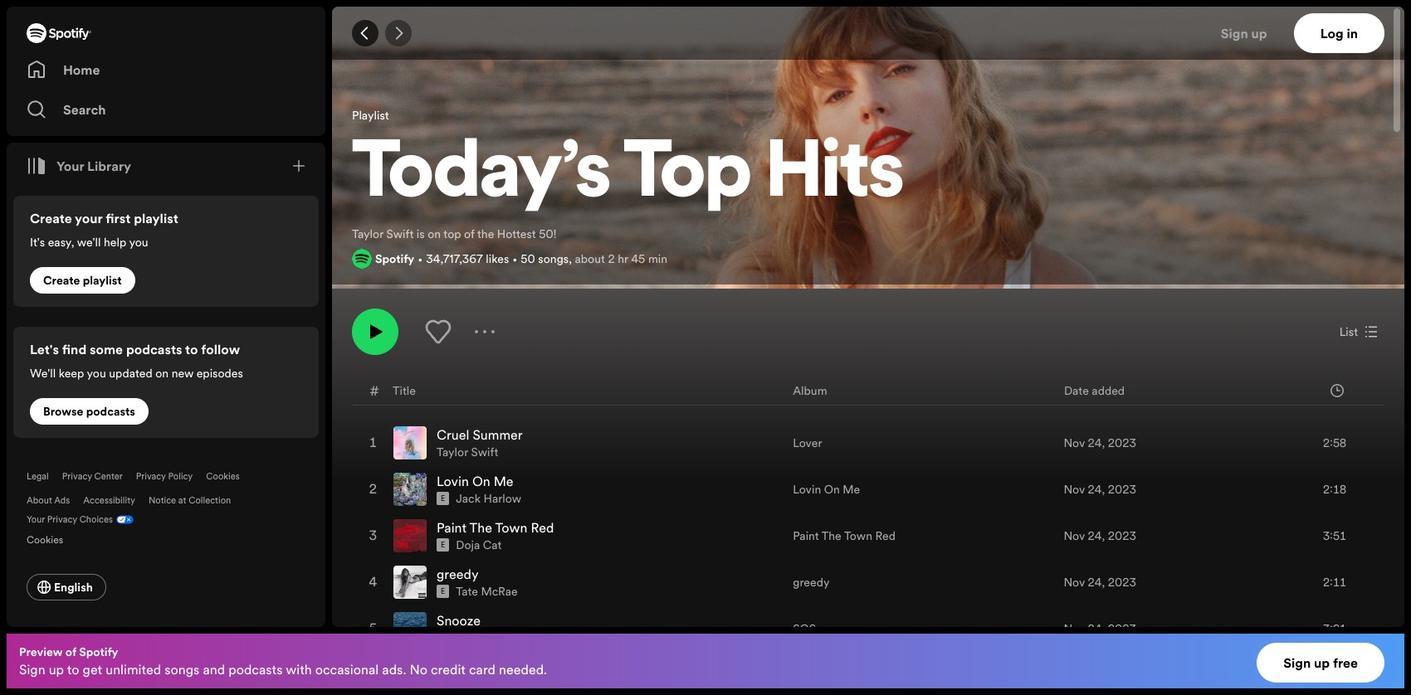 Task type: locate. For each thing, give the bounding box(es) containing it.
1 horizontal spatial town
[[844, 528, 873, 545]]

sign up free button
[[1257, 644, 1385, 683]]

0 horizontal spatial of
[[65, 644, 76, 661]]

about
[[575, 251, 605, 267]]

0 horizontal spatial spotify
[[79, 644, 118, 661]]

privacy
[[62, 471, 92, 483], [136, 471, 166, 483], [47, 514, 77, 526]]

2023 for the
[[1108, 528, 1137, 545]]

1 vertical spatial podcasts
[[86, 404, 135, 420]]

paint down jack
[[437, 519, 467, 537]]

unlimited
[[106, 661, 161, 679]]

1 24, from the top
[[1088, 435, 1105, 452]]

1 horizontal spatial up
[[1252, 24, 1268, 42]]

cookies link up collection
[[206, 471, 240, 483]]

1 vertical spatial spotify
[[79, 644, 118, 661]]

podcasts inside preview of spotify sign up to get unlimited songs and podcasts with occasional ads. no credit card needed.
[[228, 661, 283, 679]]

1 vertical spatial spotify image
[[352, 249, 372, 269]]

create inside create your first playlist it's easy, we'll help you
[[30, 209, 72, 228]]

1 horizontal spatial your
[[56, 157, 84, 175]]

explicit element inside lovin on me cell
[[437, 492, 449, 506]]

5 2023 from the top
[[1108, 621, 1137, 638]]

cookies up collection
[[206, 471, 240, 483]]

5 nov from the top
[[1064, 621, 1085, 638]]

0 horizontal spatial cookies
[[27, 533, 63, 547]]

2023 for on
[[1108, 482, 1137, 498]]

paint for paint the town red
[[793, 528, 819, 545]]

create
[[30, 209, 72, 228], [43, 272, 80, 289]]

paint the town red e
[[437, 519, 554, 551]]

50
[[521, 251, 535, 267]]

greedy link up sos link
[[793, 575, 830, 591]]

1 horizontal spatial spotify
[[375, 251, 415, 267]]

center
[[94, 471, 123, 483]]

1 vertical spatial swift
[[471, 444, 498, 461]]

0 horizontal spatial greedy
[[437, 565, 479, 584]]

0 horizontal spatial cookies link
[[27, 530, 77, 548]]

1 vertical spatial create
[[43, 272, 80, 289]]

explicit element left tate
[[437, 585, 449, 599]]

0 vertical spatial of
[[464, 226, 475, 242]]

to left get
[[67, 661, 79, 679]]

on left new
[[155, 365, 169, 382]]

0 vertical spatial you
[[129, 234, 148, 251]]

about ads link
[[27, 495, 70, 507]]

greedy down doja
[[437, 565, 479, 584]]

24, for the
[[1088, 528, 1105, 545]]

red
[[531, 519, 554, 537], [876, 528, 896, 545]]

create up 'easy,'
[[30, 209, 72, 228]]

up left get
[[49, 661, 64, 679]]

spotify right preview
[[79, 644, 118, 661]]

your left library
[[56, 157, 84, 175]]

me up "paint the town red"
[[843, 482, 860, 498]]

sign inside "button"
[[1221, 24, 1249, 42]]

you right help at the top of the page
[[129, 234, 148, 251]]

2 explicit element from the top
[[437, 539, 449, 552]]

town for paint the town red
[[844, 528, 873, 545]]

log
[[1321, 24, 1344, 42]]

0 horizontal spatial you
[[87, 365, 106, 382]]

3 e from the top
[[441, 587, 445, 597]]

red for paint the town red e
[[531, 519, 554, 537]]

paint inside paint the town red e
[[437, 519, 467, 537]]

your
[[75, 209, 103, 228]]

0 vertical spatial swift
[[386, 226, 414, 242]]

0 horizontal spatial the
[[470, 519, 492, 537]]

podcasts up the updated
[[126, 340, 182, 359]]

2 2023 from the top
[[1108, 482, 1137, 498]]

0 horizontal spatial your
[[27, 514, 45, 526]]

1 horizontal spatial paint the town red link
[[793, 528, 896, 545]]

1 horizontal spatial the
[[822, 528, 842, 545]]

1 horizontal spatial playlist
[[134, 209, 178, 228]]

cookies for the bottommost cookies link
[[27, 533, 63, 547]]

2 vertical spatial explicit element
[[437, 585, 449, 599]]

sign for sign up free
[[1284, 654, 1311, 673]]

me inside the lovin on me e
[[494, 472, 514, 491]]

taylor up the lovin on me e
[[437, 444, 468, 461]]

0 vertical spatial spotify image
[[27, 23, 91, 43]]

you for first
[[129, 234, 148, 251]]

home link
[[27, 53, 306, 86]]

24, for e
[[1088, 575, 1105, 591]]

on right is
[[428, 226, 441, 242]]

sign
[[1221, 24, 1249, 42], [1284, 654, 1311, 673], [19, 661, 45, 679]]

playlist inside create playlist button
[[83, 272, 122, 289]]

lovin on me link inside cell
[[437, 472, 514, 491]]

browse podcasts link
[[30, 399, 149, 425]]

lovin down 'taylor swift' link
[[437, 472, 469, 491]]

3 24, from the top
[[1088, 528, 1105, 545]]

podcasts
[[126, 340, 182, 359], [86, 404, 135, 420], [228, 661, 283, 679]]

to
[[185, 340, 198, 359], [67, 661, 79, 679]]

1 vertical spatial songs
[[165, 661, 200, 679]]

top bar and user menu element
[[332, 7, 1405, 60]]

cookies link down the your privacy choices
[[27, 530, 77, 548]]

up left free
[[1314, 654, 1330, 673]]

1 horizontal spatial cookies link
[[206, 471, 240, 483]]

greedy link down doja
[[437, 565, 479, 584]]

2:18
[[1324, 482, 1347, 498]]

1 horizontal spatial me
[[843, 482, 860, 498]]

create inside button
[[43, 272, 80, 289]]

date
[[1064, 382, 1089, 399]]

up inside "button"
[[1252, 24, 1268, 42]]

red inside paint the town red e
[[531, 519, 554, 537]]

explicit element
[[437, 492, 449, 506], [437, 539, 449, 552], [437, 585, 449, 599]]

of inside preview of spotify sign up to get unlimited songs and podcasts with occasional ads. no credit card needed.
[[65, 644, 76, 661]]

0 horizontal spatial paint
[[437, 519, 467, 537]]

paint the town red link down lovin on me
[[793, 528, 896, 545]]

mcrae
[[481, 584, 518, 600]]

1 horizontal spatial spotify image
[[352, 249, 372, 269]]

1 horizontal spatial greedy
[[793, 575, 830, 591]]

lovin on me link
[[437, 472, 514, 491], [793, 482, 860, 498]]

ads
[[54, 495, 70, 507]]

jack
[[456, 491, 481, 507]]

1 vertical spatial to
[[67, 661, 79, 679]]

greedy link
[[437, 565, 479, 584], [793, 575, 830, 591]]

List button
[[1333, 319, 1385, 345]]

town down lovin on me
[[844, 528, 873, 545]]

find
[[62, 340, 87, 359]]

cookies down the your privacy choices
[[27, 533, 63, 547]]

1 horizontal spatial sign
[[1221, 24, 1249, 42]]

0 vertical spatial your
[[56, 157, 84, 175]]

taylor up spotify link
[[352, 226, 384, 242]]

songs right 50
[[538, 251, 569, 267]]

1 horizontal spatial you
[[129, 234, 148, 251]]

0 horizontal spatial town
[[495, 519, 528, 537]]

1 vertical spatial e
[[441, 541, 445, 551]]

create your first playlist it's easy, we'll help you
[[30, 209, 178, 251]]

sign inside button
[[1284, 654, 1311, 673]]

greedy up sos link
[[793, 575, 830, 591]]

1 horizontal spatial to
[[185, 340, 198, 359]]

24,
[[1088, 435, 1105, 452], [1088, 482, 1105, 498], [1088, 528, 1105, 545], [1088, 575, 1105, 591], [1088, 621, 1105, 638]]

2 horizontal spatial sign
[[1284, 654, 1311, 673]]

0 horizontal spatial to
[[67, 661, 79, 679]]

lovin on me
[[793, 482, 860, 498]]

browse podcasts
[[43, 404, 135, 420]]

3:51
[[1324, 528, 1347, 545]]

nov
[[1064, 435, 1085, 452], [1064, 482, 1085, 498], [1064, 528, 1085, 545], [1064, 575, 1085, 591], [1064, 621, 1085, 638]]

greedy for greedy e
[[437, 565, 479, 584]]

0 vertical spatial e
[[441, 494, 445, 504]]

3 explicit element from the top
[[437, 585, 449, 599]]

cookies for topmost cookies link
[[206, 471, 240, 483]]

0 horizontal spatial up
[[49, 661, 64, 679]]

4 nov 24, 2023 from the top
[[1064, 575, 1137, 591]]

podcasts inside let's find some podcasts to follow we'll keep you updated on new episodes
[[126, 340, 182, 359]]

log in
[[1321, 24, 1358, 42]]

log in button
[[1294, 13, 1385, 53]]

today's top hits grid
[[333, 375, 1404, 696]]

2:58 cell
[[1270, 421, 1370, 466]]

and
[[203, 661, 225, 679]]

explicit element inside greedy cell
[[437, 585, 449, 599]]

swift inside cruel summer taylor swift
[[471, 444, 498, 461]]

you
[[129, 234, 148, 251], [87, 365, 106, 382]]

preview of spotify sign up to get unlimited songs and podcasts with occasional ads. no credit card needed.
[[19, 644, 547, 679]]

1 vertical spatial taylor
[[437, 444, 468, 461]]

to inside preview of spotify sign up to get unlimited songs and podcasts with occasional ads. no credit card needed.
[[67, 661, 79, 679]]

of left the in the top of the page
[[464, 226, 475, 242]]

3 2023 from the top
[[1108, 528, 1137, 545]]

2023
[[1108, 435, 1137, 452], [1108, 482, 1137, 498], [1108, 528, 1137, 545], [1108, 575, 1137, 591], [1108, 621, 1137, 638]]

2 horizontal spatial up
[[1314, 654, 1330, 673]]

swift
[[386, 226, 414, 242], [471, 444, 498, 461]]

2 nov 24, 2023 from the top
[[1064, 482, 1137, 498]]

playlist right first
[[134, 209, 178, 228]]

0 horizontal spatial spotify image
[[27, 23, 91, 43]]

1 vertical spatial on
[[155, 365, 169, 382]]

0 vertical spatial taylor
[[352, 226, 384, 242]]

spotify image inside main element
[[27, 23, 91, 43]]

songs
[[538, 251, 569, 267], [165, 661, 200, 679]]

1 vertical spatial cookies link
[[27, 530, 77, 548]]

1 nov 24, 2023 from the top
[[1064, 435, 1137, 452]]

on inside the lovin on me e
[[472, 472, 491, 491]]

cookies link
[[206, 471, 240, 483], [27, 530, 77, 548]]

playlist down help at the top of the page
[[83, 272, 122, 289]]

jack harlow link
[[456, 491, 522, 507]]

doja
[[456, 537, 480, 554]]

2 24, from the top
[[1088, 482, 1105, 498]]

2 nov from the top
[[1064, 482, 1085, 498]]

up left log
[[1252, 24, 1268, 42]]

0 horizontal spatial on
[[472, 472, 491, 491]]

e left tate
[[441, 587, 445, 597]]

1 horizontal spatial of
[[464, 226, 475, 242]]

1 horizontal spatial swift
[[471, 444, 498, 461]]

1 horizontal spatial on
[[824, 482, 840, 498]]

explicit element left jack
[[437, 492, 449, 506]]

0 vertical spatial on
[[428, 226, 441, 242]]

tate
[[456, 584, 478, 600]]

e inside the lovin on me e
[[441, 494, 445, 504]]

1 vertical spatial you
[[87, 365, 106, 382]]

on
[[428, 226, 441, 242], [155, 365, 169, 382]]

you inside create your first playlist it's easy, we'll help you
[[129, 234, 148, 251]]

0 horizontal spatial on
[[155, 365, 169, 382]]

spotify left 34,717,367
[[375, 251, 415, 267]]

town for paint the town red e
[[495, 519, 528, 537]]

lovin on me link up "paint the town red"
[[793, 482, 860, 498]]

paint down lovin on me
[[793, 528, 819, 545]]

0 vertical spatial songs
[[538, 251, 569, 267]]

spotify
[[375, 251, 415, 267], [79, 644, 118, 661]]

3 nov from the top
[[1064, 528, 1085, 545]]

your library button
[[20, 149, 138, 183]]

0 horizontal spatial swift
[[386, 226, 414, 242]]

it's
[[30, 234, 45, 251]]

0 horizontal spatial songs
[[165, 661, 200, 679]]

1 vertical spatial your
[[27, 514, 45, 526]]

greedy cell
[[394, 560, 780, 605]]

playlist
[[134, 209, 178, 228], [83, 272, 122, 289]]

e left jack
[[441, 494, 445, 504]]

2023 for e
[[1108, 575, 1137, 591]]

on
[[472, 472, 491, 491], [824, 482, 840, 498]]

sign for sign up
[[1221, 24, 1249, 42]]

me right jack
[[494, 472, 514, 491]]

2 vertical spatial e
[[441, 587, 445, 597]]

town
[[495, 519, 528, 537], [844, 528, 873, 545]]

up for sign up
[[1252, 24, 1268, 42]]

1 horizontal spatial paint
[[793, 528, 819, 545]]

1 vertical spatial of
[[65, 644, 76, 661]]

up inside button
[[1314, 654, 1330, 673]]

#
[[370, 382, 379, 400]]

explicit element inside paint the town red "cell"
[[437, 539, 449, 552]]

help
[[104, 234, 126, 251]]

0 vertical spatial explicit element
[[437, 492, 449, 506]]

podcasts right and
[[228, 661, 283, 679]]

ads.
[[382, 661, 406, 679]]

2 e from the top
[[441, 541, 445, 551]]

lovin down the lover
[[793, 482, 821, 498]]

at
[[178, 495, 186, 507]]

0 horizontal spatial lovin
[[437, 472, 469, 491]]

explicit element for greedy
[[437, 585, 449, 599]]

swift left is
[[386, 226, 414, 242]]

swift right cruel
[[471, 444, 498, 461]]

cruel summer taylor swift
[[437, 426, 523, 461]]

1 horizontal spatial red
[[876, 528, 896, 545]]

2:58
[[1324, 435, 1347, 452]]

taylor
[[352, 226, 384, 242], [437, 444, 468, 461]]

to up new
[[185, 340, 198, 359]]

0 horizontal spatial red
[[531, 519, 554, 537]]

taylor swift is on top of the hottest 50!
[[352, 226, 557, 242]]

e
[[441, 494, 445, 504], [441, 541, 445, 551], [441, 587, 445, 597]]

summer
[[473, 426, 523, 444]]

45
[[631, 251, 645, 267]]

follow
[[201, 340, 240, 359]]

privacy up the notice
[[136, 471, 166, 483]]

0 vertical spatial podcasts
[[126, 340, 182, 359]]

paint the town red link down the jack harlow 'link'
[[437, 519, 554, 537]]

1 vertical spatial cookies
[[27, 533, 63, 547]]

1 horizontal spatial taylor
[[437, 444, 468, 461]]

1 explicit element from the top
[[437, 492, 449, 506]]

collection
[[189, 495, 231, 507]]

nov for the
[[1064, 528, 1085, 545]]

spotify image
[[27, 23, 91, 43], [352, 249, 372, 269]]

lovin on me link down 'taylor swift' link
[[437, 472, 514, 491]]

0 horizontal spatial taylor
[[352, 226, 384, 242]]

up
[[1252, 24, 1268, 42], [1314, 654, 1330, 673], [49, 661, 64, 679]]

2 vertical spatial podcasts
[[228, 661, 283, 679]]

songs left and
[[165, 661, 200, 679]]

24, for on
[[1088, 482, 1105, 498]]

e inside greedy e
[[441, 587, 445, 597]]

lovin inside the lovin on me e
[[437, 472, 469, 491]]

3 nov 24, 2023 from the top
[[1064, 528, 1137, 545]]

4 24, from the top
[[1088, 575, 1105, 591]]

podcasts down the updated
[[86, 404, 135, 420]]

home
[[63, 61, 100, 79]]

privacy up ads
[[62, 471, 92, 483]]

1 vertical spatial playlist
[[83, 272, 122, 289]]

the inside paint the town red e
[[470, 519, 492, 537]]

explicit element left doja
[[437, 539, 449, 552]]

0 horizontal spatial sign
[[19, 661, 45, 679]]

4 2023 from the top
[[1108, 575, 1137, 591]]

search link
[[27, 93, 306, 126]]

greedy inside cell
[[437, 565, 479, 584]]

1 vertical spatial explicit element
[[437, 539, 449, 552]]

your inside button
[[56, 157, 84, 175]]

album
[[793, 382, 828, 399]]

town inside paint the town red e
[[495, 519, 528, 537]]

e left doja
[[441, 541, 445, 551]]

english button
[[27, 575, 106, 601]]

0 horizontal spatial playlist
[[83, 272, 122, 289]]

0 horizontal spatial me
[[494, 472, 514, 491]]

doja cat
[[456, 537, 502, 554]]

0 horizontal spatial lovin on me link
[[437, 472, 514, 491]]

cookies
[[206, 471, 240, 483], [27, 533, 63, 547]]

songs inside preview of spotify sign up to get unlimited songs and podcasts with occasional ads. no credit card needed.
[[165, 661, 200, 679]]

town down harlow at bottom left
[[495, 519, 528, 537]]

privacy for privacy policy
[[136, 471, 166, 483]]

spotify image up home on the top of page
[[27, 23, 91, 43]]

top
[[444, 226, 461, 242]]

create down 'easy,'
[[43, 272, 80, 289]]

you right keep at left
[[87, 365, 106, 382]]

spotify image left spotify link
[[352, 249, 372, 269]]

1 horizontal spatial lovin on me link
[[793, 482, 860, 498]]

1 horizontal spatial lovin
[[793, 482, 821, 498]]

of left get
[[65, 644, 76, 661]]

0 vertical spatial to
[[185, 340, 198, 359]]

you inside let's find some podcasts to follow we'll keep you updated on new episodes
[[87, 365, 106, 382]]

1 horizontal spatial cookies
[[206, 471, 240, 483]]

get
[[83, 661, 102, 679]]

the
[[470, 519, 492, 537], [822, 528, 842, 545]]

0 vertical spatial cookies
[[206, 471, 240, 483]]

4 nov from the top
[[1064, 575, 1085, 591]]

0 vertical spatial create
[[30, 209, 72, 228]]

1 e from the top
[[441, 494, 445, 504]]

3:21
[[1324, 621, 1347, 638]]

0 vertical spatial playlist
[[134, 209, 178, 228]]

your down about
[[27, 514, 45, 526]]



Task type: describe. For each thing, give the bounding box(es) containing it.
preview
[[19, 644, 63, 661]]

the for paint the town red
[[822, 528, 842, 545]]

1 horizontal spatial on
[[428, 226, 441, 242]]

cruel summer cell
[[394, 421, 780, 466]]

sign up free
[[1284, 654, 1358, 673]]

lovin for lovin on me
[[793, 482, 821, 498]]

with
[[286, 661, 312, 679]]

free
[[1333, 654, 1358, 673]]

needed.
[[499, 661, 547, 679]]

your for your privacy choices
[[27, 514, 45, 526]]

privacy policy link
[[136, 471, 193, 483]]

taylor inside cruel summer taylor swift
[[437, 444, 468, 461]]

playlist inside create your first playlist it's easy, we'll help you
[[134, 209, 178, 228]]

no
[[410, 661, 428, 679]]

min
[[648, 251, 668, 267]]

1 2023 from the top
[[1108, 435, 1137, 452]]

nov for e
[[1064, 575, 1085, 591]]

0 vertical spatial cookies link
[[206, 471, 240, 483]]

hottest
[[497, 226, 536, 242]]

1 horizontal spatial songs
[[538, 251, 569, 267]]

the for paint the town red e
[[470, 519, 492, 537]]

greedy e
[[437, 565, 479, 597]]

occasional
[[315, 661, 379, 679]]

keep
[[59, 365, 84, 382]]

notice at collection link
[[149, 495, 231, 507]]

on inside let's find some podcasts to follow we'll keep you updated on new episodes
[[155, 365, 169, 382]]

about ads
[[27, 495, 70, 507]]

go forward image
[[392, 27, 405, 40]]

,
[[569, 251, 572, 267]]

# row
[[353, 376, 1384, 406]]

card
[[469, 661, 496, 679]]

cruel
[[437, 426, 469, 444]]

you for some
[[87, 365, 106, 382]]

tate mcrae link
[[456, 584, 518, 600]]

# column header
[[370, 376, 379, 405]]

some
[[90, 340, 123, 359]]

lover link
[[793, 435, 822, 452]]

to inside let's find some podcasts to follow we'll keep you updated on new episodes
[[185, 340, 198, 359]]

nov 24, 2023 for on
[[1064, 482, 1137, 498]]

library
[[87, 157, 131, 175]]

sos
[[793, 621, 816, 638]]

doja cat link
[[456, 537, 502, 554]]

today's
[[352, 137, 611, 216]]

search
[[63, 100, 106, 119]]

create for playlist
[[43, 272, 80, 289]]

privacy for privacy center
[[62, 471, 92, 483]]

lovin on me cell
[[394, 467, 780, 512]]

privacy center link
[[62, 471, 123, 483]]

on for lovin on me e
[[472, 472, 491, 491]]

sign inside preview of spotify sign up to get unlimited songs and podcasts with occasional ads. no credit card needed.
[[19, 661, 45, 679]]

nov 24, 2023 for the
[[1064, 528, 1137, 545]]

nov 24, 2023 for e
[[1064, 575, 1137, 591]]

me for lovin on me e
[[494, 472, 514, 491]]

let's
[[30, 340, 59, 359]]

explicit element for paint the town red
[[437, 539, 449, 552]]

on for lovin on me
[[824, 482, 840, 498]]

create playlist
[[43, 272, 122, 289]]

today's top hits
[[352, 137, 904, 216]]

privacy down ads
[[47, 514, 77, 526]]

spotify inside preview of spotify sign up to get unlimited songs and podcasts with occasional ads. no credit card needed.
[[79, 644, 118, 661]]

5 nov 24, 2023 from the top
[[1064, 621, 1137, 638]]

privacy policy
[[136, 471, 193, 483]]

nov for on
[[1064, 482, 1085, 498]]

california consumer privacy act (ccpa) opt-out icon image
[[113, 514, 134, 530]]

50 songs , about 2 hr 45 min
[[521, 251, 668, 267]]

greedy for greedy
[[793, 575, 830, 591]]

paint for paint the town red e
[[437, 519, 467, 537]]

date added
[[1064, 382, 1125, 399]]

legal link
[[27, 471, 49, 483]]

2
[[608, 251, 615, 267]]

privacy center
[[62, 471, 123, 483]]

your privacy choices button
[[27, 514, 113, 526]]

1 nov from the top
[[1064, 435, 1085, 452]]

your for your library
[[56, 157, 84, 175]]

playlist
[[352, 107, 389, 124]]

harlow
[[484, 491, 522, 507]]

credit
[[431, 661, 466, 679]]

likes
[[486, 251, 509, 267]]

about
[[27, 495, 52, 507]]

e inside paint the town red e
[[441, 541, 445, 551]]

episodes
[[197, 365, 243, 382]]

duration image
[[1331, 384, 1344, 397]]

create for your
[[30, 209, 72, 228]]

sign up
[[1221, 24, 1268, 42]]

red for paint the town red
[[876, 528, 896, 545]]

updated
[[109, 365, 152, 382]]

notice
[[149, 495, 176, 507]]

0 horizontal spatial greedy link
[[437, 565, 479, 584]]

2:11
[[1324, 575, 1347, 591]]

the
[[477, 226, 494, 242]]

explicit element for lovin on me
[[437, 492, 449, 506]]

your library
[[56, 157, 131, 175]]

notice at collection
[[149, 495, 231, 507]]

0 vertical spatial spotify
[[375, 251, 415, 267]]

create playlist button
[[30, 267, 135, 294]]

duration element
[[1331, 384, 1344, 397]]

lover
[[793, 435, 822, 452]]

me for lovin on me
[[843, 482, 860, 498]]

tate mcrae
[[456, 584, 518, 600]]

3:21 cell
[[1270, 607, 1370, 652]]

up inside preview of spotify sign up to get unlimited songs and podcasts with occasional ads. no credit card needed.
[[49, 661, 64, 679]]

jack harlow
[[456, 491, 522, 507]]

5 24, from the top
[[1088, 621, 1105, 638]]

sos link
[[793, 621, 816, 638]]

go back image
[[359, 27, 372, 40]]

spotify link
[[375, 251, 415, 267]]

title
[[393, 382, 416, 399]]

main element
[[7, 7, 325, 628]]

1 horizontal spatial greedy link
[[793, 575, 830, 591]]

paint the town red cell
[[394, 514, 780, 559]]

legal
[[27, 471, 49, 483]]

new
[[172, 365, 194, 382]]

list
[[1340, 324, 1358, 340]]

added
[[1092, 382, 1125, 399]]

hr
[[618, 251, 628, 267]]

cruel summer link
[[437, 426, 523, 444]]

50!
[[539, 226, 557, 242]]

up for sign up free
[[1314, 654, 1330, 673]]

accessibility
[[83, 495, 135, 507]]

lovin for lovin on me e
[[437, 472, 469, 491]]

34,717,367
[[426, 251, 483, 267]]

top
[[624, 137, 752, 216]]

we'll
[[77, 234, 101, 251]]

0 horizontal spatial paint the town red link
[[437, 519, 554, 537]]

sign up button
[[1215, 13, 1294, 53]]

first
[[106, 209, 131, 228]]

paint the town red
[[793, 528, 896, 545]]



Task type: vqa. For each thing, say whether or not it's contained in the screenshot.
LOVIN ON ME LINK within the cell
yes



